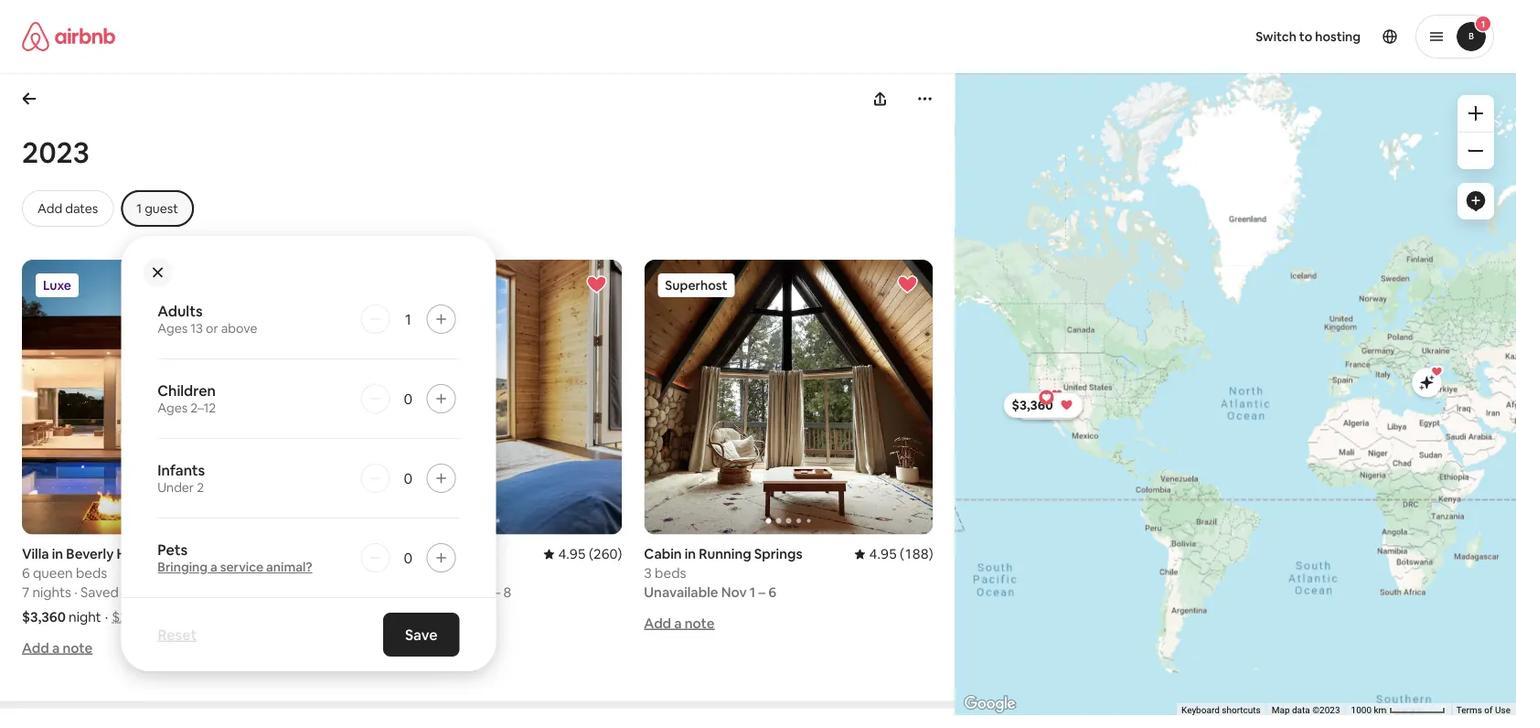 Task type: locate. For each thing, give the bounding box(es) containing it.
1 in from the left
[[52, 545, 63, 563]]

for up $964 total button
[[433, 583, 451, 601]]

night inside tiny home in aguanga 3 beds 5 nights · saved for dec 3 – 8 night · $964 total
[[367, 608, 399, 626]]

1 ages from the top
[[158, 320, 188, 337]]

night left $24,270
[[69, 608, 101, 626]]

0 horizontal spatial night
[[69, 608, 101, 626]]

total inside villa in beverly hills 6 queen beds 7 nights · saved for nov 3 – 10 $3,360 night · $24,270 total
[[165, 608, 194, 626]]

$164
[[1023, 399, 1051, 415]]

ages left "13"
[[158, 320, 188, 337]]

0 horizontal spatial group
[[22, 260, 311, 534]]

group
[[22, 260, 311, 534], [333, 260, 622, 534], [644, 260, 933, 534]]

4.95 for 4.95 (188)
[[869, 545, 897, 563]]

2 – from the left
[[494, 583, 501, 601]]

for up $24,270
[[122, 583, 140, 601]]

0
[[404, 389, 413, 408], [404, 469, 413, 487], [404, 548, 413, 567]]

for inside villa in beverly hills 6 queen beds 7 nights · saved for nov 3 – 10 $3,360 night · $24,270 total
[[122, 583, 140, 601]]

terms of use
[[1457, 705, 1511, 716]]

nov up $24,270 total "button"
[[143, 583, 168, 601]]

4.95 out of 5 average rating,  188 reviews image
[[855, 545, 933, 563]]

beds inside cabin in running springs 3 beds unavailable nov 1 – 6
[[655, 564, 686, 582]]

in right cabin
[[685, 545, 696, 563]]

4.95 left "(188)"
[[869, 545, 897, 563]]

2 4.95 from the left
[[869, 545, 897, 563]]

6 up 7
[[22, 564, 30, 582]]

km
[[1374, 705, 1387, 716]]

saved inside villa in beverly hills 6 queen beds 7 nights · saved for nov 3 – 10 $3,360 night · $24,270 total
[[81, 583, 119, 601]]

in for cabin
[[685, 545, 696, 563]]

ages
[[158, 320, 188, 337], [158, 400, 188, 416]]

night left save at left bottom
[[367, 608, 399, 626]]

a down queen
[[52, 639, 60, 657]]

tiny
[[333, 545, 360, 563]]

nights
[[32, 583, 71, 601], [344, 583, 383, 601]]

1 horizontal spatial $3,360
[[1012, 397, 1054, 414]]

3 group from the left
[[644, 260, 933, 534]]

0 horizontal spatial for
[[122, 583, 140, 601]]

3 – from the left
[[759, 583, 765, 601]]

ages for children
[[158, 400, 188, 416]]

add down 5 at left
[[333, 639, 360, 657]]

add down 7
[[22, 639, 49, 657]]

1 horizontal spatial group
[[333, 260, 622, 534]]

running
[[699, 545, 751, 563]]

2 horizontal spatial 1
[[750, 583, 756, 601]]

$3,360 inside $3,360 "button"
[[1012, 397, 1054, 414]]

2 in from the left
[[403, 545, 414, 563]]

ages inside adults ages 13 or above
[[158, 320, 188, 337]]

0 horizontal spatial in
[[52, 545, 63, 563]]

cabin
[[644, 545, 682, 563]]

$24,270 total button
[[112, 608, 194, 626]]

1 horizontal spatial nov
[[721, 583, 747, 601]]

2 horizontal spatial group
[[644, 260, 933, 534]]

2 beds from the left
[[344, 564, 375, 582]]

add a note down the unavailable
[[644, 614, 715, 632]]

nights down queen
[[32, 583, 71, 601]]

2 nov from the left
[[721, 583, 747, 601]]

$164 button
[[1014, 394, 1082, 420]]

note
[[685, 614, 715, 632], [63, 639, 93, 657], [374, 639, 404, 657]]

1 4.95 from the left
[[558, 545, 586, 563]]

2 horizontal spatial –
[[759, 583, 765, 601]]

add a note button down the unavailable
[[644, 614, 715, 632]]

8
[[504, 583, 512, 601]]

group for tiny home in aguanga
[[333, 260, 622, 534]]

2 horizontal spatial note
[[685, 614, 715, 632]]

ages inside children ages 2–12
[[158, 400, 188, 416]]

1
[[137, 200, 142, 217], [405, 310, 411, 328], [750, 583, 756, 601]]

2 vertical spatial 0
[[404, 548, 413, 567]]

1 0 from the top
[[404, 389, 413, 408]]

3 beds from the left
[[655, 564, 686, 582]]

nights inside villa in beverly hills 6 queen beds 7 nights · saved for nov 3 – 10 $3,360 night · $24,270 total
[[32, 583, 71, 601]]

1 horizontal spatial night
[[367, 608, 399, 626]]

beds down tiny
[[344, 564, 375, 582]]

0 horizontal spatial 1
[[137, 200, 142, 217]]

1000
[[1351, 705, 1372, 716]]

3 right dec
[[483, 583, 491, 601]]

dialog containing adults
[[121, 236, 496, 671]]

add down the unavailable
[[644, 614, 671, 632]]

2–12
[[190, 400, 216, 416]]

note down the unavailable
[[685, 614, 715, 632]]

6
[[22, 564, 30, 582], [768, 583, 777, 601]]

0 horizontal spatial 6
[[22, 564, 30, 582]]

google map
including 3 saved stays. region
[[884, 32, 1516, 716]]

a down the unavailable
[[674, 614, 682, 632]]

beds inside tiny home in aguanga 3 beds 5 nights · saved for dec 3 – 8 night · $964 total
[[344, 564, 375, 582]]

saved up $964
[[392, 583, 430, 601]]

note left save at left bottom
[[374, 639, 404, 657]]

2 for from the left
[[433, 583, 451, 601]]

add for villa in beverly hills 6 queen beds 7 nights · saved for nov 3 – 10 $3,360 night · $24,270 total
[[22, 639, 49, 657]]

0 for children
[[404, 389, 413, 408]]

1 horizontal spatial total
[[445, 608, 474, 626]]

for
[[122, 583, 140, 601], [433, 583, 451, 601]]

in right "home"
[[403, 545, 414, 563]]

shortcuts
[[1222, 705, 1261, 716]]

beds inside villa in beverly hills 6 queen beds 7 nights · saved for nov 3 – 10 $3,360 night · $24,270 total
[[76, 564, 107, 582]]

1 horizontal spatial –
[[494, 583, 501, 601]]

2 saved from the left
[[392, 583, 430, 601]]

dialog
[[121, 236, 496, 671]]

0 vertical spatial 6
[[22, 564, 30, 582]]

ages left 2–12
[[158, 400, 188, 416]]

add
[[644, 614, 671, 632], [22, 639, 49, 657], [333, 639, 360, 657]]

4.95 (260)
[[558, 545, 622, 563]]

nights right 5 at left
[[344, 583, 383, 601]]

animal?
[[266, 559, 313, 575]]

beds down cabin
[[655, 564, 686, 582]]

0 horizontal spatial –
[[182, 583, 189, 601]]

save
[[405, 625, 437, 644]]

guest
[[145, 200, 178, 217]]

0 horizontal spatial nov
[[143, 583, 168, 601]]

0 horizontal spatial beds
[[76, 564, 107, 582]]

add for cabin in running springs 3 beds unavailable nov 1 – 6
[[644, 614, 671, 632]]

a left save button
[[363, 639, 371, 657]]

1 nights from the left
[[32, 583, 71, 601]]

a for cabin in running springs
[[674, 614, 682, 632]]

1 horizontal spatial for
[[433, 583, 451, 601]]

in
[[52, 545, 63, 563], [403, 545, 414, 563], [685, 545, 696, 563]]

3 left 10
[[171, 583, 179, 601]]

0 vertical spatial 0
[[404, 389, 413, 408]]

1 horizontal spatial 4.95
[[869, 545, 897, 563]]

1 nov from the left
[[143, 583, 168, 601]]

1 horizontal spatial saved
[[392, 583, 430, 601]]

remove from wishlist: cabin in running springs image
[[897, 273, 919, 295]]

total down 10
[[165, 608, 194, 626]]

4.95 left "(260)"
[[558, 545, 586, 563]]

ages for adults
[[158, 320, 188, 337]]

2 nights from the left
[[344, 583, 383, 601]]

0 for infants
[[404, 469, 413, 487]]

1 horizontal spatial beds
[[344, 564, 375, 582]]

0 vertical spatial ages
[[158, 320, 188, 337]]

infants
[[158, 460, 205, 479]]

beds for cabin
[[655, 564, 686, 582]]

6 inside villa in beverly hills 6 queen beds 7 nights · saved for nov 3 – 10 $3,360 night · $24,270 total
[[22, 564, 30, 582]]

in inside villa in beverly hills 6 queen beds 7 nights · saved for nov 3 – 10 $3,360 night · $24,270 total
[[52, 545, 63, 563]]

1 horizontal spatial 6
[[768, 583, 777, 601]]

1 inside dropdown button
[[137, 200, 142, 217]]

2 horizontal spatial add a note
[[644, 614, 715, 632]]

1 horizontal spatial add a note button
[[333, 639, 404, 657]]

in inside cabin in running springs 3 beds unavailable nov 1 – 6
[[685, 545, 696, 563]]

nov inside villa in beverly hills 6 queen beds 7 nights · saved for nov 3 – 10 $3,360 night · $24,270 total
[[143, 583, 168, 601]]

1 vertical spatial ages
[[158, 400, 188, 416]]

zoom in image
[[1469, 106, 1483, 121]]

0 horizontal spatial add
[[22, 639, 49, 657]]

2 0 from the top
[[404, 469, 413, 487]]

–
[[182, 583, 189, 601], [494, 583, 501, 601], [759, 583, 765, 601]]

a left service
[[210, 559, 217, 575]]

2 ages from the top
[[158, 400, 188, 416]]

– left 10
[[182, 583, 189, 601]]

0 vertical spatial 1
[[137, 200, 142, 217]]

beverly
[[66, 545, 114, 563]]

2 horizontal spatial add
[[644, 614, 671, 632]]

1 vertical spatial $3,360
[[22, 608, 66, 626]]

total
[[165, 608, 194, 626], [445, 608, 474, 626]]

1 beds from the left
[[76, 564, 107, 582]]

3
[[333, 564, 341, 582], [644, 564, 652, 582], [171, 583, 179, 601], [483, 583, 491, 601]]

add a note button
[[644, 614, 715, 632], [22, 639, 93, 657], [333, 639, 404, 657]]

3 up 5 at left
[[333, 564, 341, 582]]

1 horizontal spatial in
[[403, 545, 414, 563]]

· left $964
[[403, 608, 406, 626]]

1 vertical spatial 1
[[405, 310, 411, 328]]

©2023
[[1313, 705, 1340, 716]]

in up queen
[[52, 545, 63, 563]]

1 total from the left
[[165, 608, 194, 626]]

5
[[333, 583, 341, 601]]

zoom out image
[[1469, 144, 1483, 158]]

1 night from the left
[[69, 608, 101, 626]]

4.95
[[558, 545, 586, 563], [869, 545, 897, 563]]

0 for pets
[[404, 548, 413, 567]]

above
[[221, 320, 257, 337]]

$3,360 button
[[1004, 392, 1084, 418]]

3 down cabin
[[644, 564, 652, 582]]

0 horizontal spatial $3,360
[[22, 608, 66, 626]]

$3,360
[[1012, 397, 1054, 414], [22, 608, 66, 626]]

2 horizontal spatial add a note button
[[644, 614, 715, 632]]

7
[[22, 583, 29, 601]]

cabin in running springs 3 beds unavailable nov 1 – 6
[[644, 545, 803, 601]]

a
[[210, 559, 217, 575], [674, 614, 682, 632], [52, 639, 60, 657], [363, 639, 371, 657]]

note down villa in beverly hills 6 queen beds 7 nights · saved for nov 3 – 10 $3,360 night · $24,270 total
[[63, 639, 93, 657]]

·
[[74, 583, 78, 601], [386, 583, 389, 601], [105, 608, 108, 626], [403, 608, 406, 626]]

3 in from the left
[[685, 545, 696, 563]]

4.95 for 4.95 (260)
[[558, 545, 586, 563]]

infants under 2
[[158, 460, 205, 496]]

home
[[363, 545, 400, 563]]

add a note down 7
[[22, 639, 93, 657]]

nights inside tiny home in aguanga 3 beds 5 nights · saved for dec 3 – 8 night · $964 total
[[344, 583, 383, 601]]

springs
[[754, 545, 803, 563]]

beds
[[76, 564, 107, 582], [344, 564, 375, 582], [655, 564, 686, 582]]

a for tiny home in aguanga
[[363, 639, 371, 657]]

save button
[[383, 613, 459, 657]]

saved
[[81, 583, 119, 601], [392, 583, 430, 601]]

dec
[[454, 583, 480, 601]]

add a note for villa in beverly hills 6 queen beds 7 nights · saved for nov 3 – 10 $3,360 night · $24,270 total
[[22, 639, 93, 657]]

1 vertical spatial 6
[[768, 583, 777, 601]]

beds down beverly
[[76, 564, 107, 582]]

total down dec
[[445, 608, 474, 626]]

0 horizontal spatial add a note
[[22, 639, 93, 657]]

0 horizontal spatial 4.95
[[558, 545, 586, 563]]

2 horizontal spatial beds
[[655, 564, 686, 582]]

use
[[1495, 705, 1511, 716]]

2 total from the left
[[445, 608, 474, 626]]

add a note button down 7
[[22, 639, 93, 657]]

saved down beverly
[[81, 583, 119, 601]]

1 for 1 guest
[[137, 200, 142, 217]]

nov down running
[[721, 583, 747, 601]]

add a note left save at left bottom
[[333, 639, 404, 657]]

villa in beverly hills 6 queen beds 7 nights · saved for nov 3 – 10 $3,360 night · $24,270 total
[[22, 545, 206, 626]]

– down springs
[[759, 583, 765, 601]]

– left the 8
[[494, 583, 501, 601]]

0 horizontal spatial add a note button
[[22, 639, 93, 657]]

1 horizontal spatial nights
[[344, 583, 383, 601]]

night
[[69, 608, 101, 626], [367, 608, 399, 626]]

0 horizontal spatial total
[[165, 608, 194, 626]]

1 for from the left
[[122, 583, 140, 601]]

0 vertical spatial $3,360
[[1012, 397, 1054, 414]]

add a note button left save at left bottom
[[333, 639, 404, 657]]

1 vertical spatial 0
[[404, 469, 413, 487]]

0 horizontal spatial note
[[63, 639, 93, 657]]

2 vertical spatial 1
[[750, 583, 756, 601]]

remove from wishlist: tiny home in aguanga image
[[586, 273, 608, 295]]

1 – from the left
[[182, 583, 189, 601]]

0 horizontal spatial nights
[[32, 583, 71, 601]]

terms of use link
[[1457, 705, 1511, 716]]

4.95 (188)
[[869, 545, 933, 563]]

a inside pets bringing a service animal?
[[210, 559, 217, 575]]

nov
[[143, 583, 168, 601], [721, 583, 747, 601]]

1 group from the left
[[22, 260, 311, 534]]

pets bringing a service animal?
[[158, 540, 313, 575]]

2 horizontal spatial in
[[685, 545, 696, 563]]

add a note
[[644, 614, 715, 632], [22, 639, 93, 657], [333, 639, 404, 657]]

1 horizontal spatial note
[[374, 639, 404, 657]]

1 saved from the left
[[81, 583, 119, 601]]

1 horizontal spatial 1
[[405, 310, 411, 328]]

group for cabin in running springs
[[644, 260, 933, 534]]

0 horizontal spatial saved
[[81, 583, 119, 601]]

hills
[[117, 545, 143, 563]]

3 inside villa in beverly hills 6 queen beds 7 nights · saved for nov 3 – 10 $3,360 night · $24,270 total
[[171, 583, 179, 601]]

2 group from the left
[[333, 260, 622, 534]]

1 guest
[[137, 200, 178, 217]]

3 0 from the top
[[404, 548, 413, 567]]

6 down springs
[[768, 583, 777, 601]]

$3,360 inside villa in beverly hills 6 queen beds 7 nights · saved for nov 3 – 10 $3,360 night · $24,270 total
[[22, 608, 66, 626]]

2 night from the left
[[367, 608, 399, 626]]

· down beverly
[[74, 583, 78, 601]]

reset button
[[148, 616, 206, 653]]



Task type: describe. For each thing, give the bounding box(es) containing it.
children
[[158, 381, 216, 400]]

$964
[[410, 608, 442, 626]]

aguanga
[[417, 545, 475, 563]]

profile element
[[780, 0, 1494, 73]]

2
[[197, 479, 204, 496]]

reset
[[158, 625, 197, 644]]

1 guest button
[[121, 190, 194, 227]]

· left $24,270
[[105, 608, 108, 626]]

$24,270
[[112, 608, 162, 626]]

1 inside cabin in running springs 3 beds unavailable nov 1 – 6
[[750, 583, 756, 601]]

service
[[220, 559, 264, 575]]

beds for tiny
[[344, 564, 375, 582]]

1000 km
[[1351, 705, 1389, 716]]

unavailable
[[644, 583, 718, 601]]

for inside tiny home in aguanga 3 beds 5 nights · saved for dec 3 – 8 night · $964 total
[[433, 583, 451, 601]]

under
[[158, 479, 194, 496]]

saved inside tiny home in aguanga 3 beds 5 nights · saved for dec 3 – 8 night · $964 total
[[392, 583, 430, 601]]

a for villa in beverly hills
[[52, 639, 60, 657]]

– inside tiny home in aguanga 3 beds 5 nights · saved for dec 3 – 8 night · $964 total
[[494, 583, 501, 601]]

– inside villa in beverly hills 6 queen beds 7 nights · saved for nov 3 – 10 $3,360 night · $24,270 total
[[182, 583, 189, 601]]

3 inside cabin in running springs 3 beds unavailable nov 1 – 6
[[644, 564, 652, 582]]

6 inside cabin in running springs 3 beds unavailable nov 1 – 6
[[768, 583, 777, 601]]

or
[[206, 320, 218, 337]]

bringing
[[158, 559, 208, 575]]

bringing a service animal? button
[[158, 559, 313, 575]]

add a note button for cabin in running springs 3 beds unavailable nov 1 – 6
[[644, 614, 715, 632]]

4.95 out of 5 average rating,  260 reviews image
[[544, 545, 622, 563]]

10
[[192, 583, 206, 601]]

map
[[1272, 705, 1290, 716]]

in for villa
[[52, 545, 63, 563]]

1 horizontal spatial add
[[333, 639, 360, 657]]

pets
[[158, 540, 188, 559]]

1 horizontal spatial add a note
[[333, 639, 404, 657]]

data
[[1292, 705, 1310, 716]]

in inside tiny home in aguanga 3 beds 5 nights · saved for dec 3 – 8 night · $964 total
[[403, 545, 414, 563]]

2023
[[22, 133, 89, 171]]

villa
[[22, 545, 49, 563]]

tiny home in aguanga 3 beds 5 nights · saved for dec 3 – 8 night · $964 total
[[333, 545, 512, 626]]

add a place to the map image
[[1465, 190, 1487, 212]]

group for villa in beverly hills
[[22, 260, 311, 534]]

· down "home"
[[386, 583, 389, 601]]

$964 total button
[[410, 608, 474, 626]]

(260)
[[589, 545, 622, 563]]

– inside cabin in running springs 3 beds unavailable nov 1 – 6
[[759, 583, 765, 601]]

terms
[[1457, 705, 1482, 716]]

keyboard shortcuts
[[1182, 705, 1261, 716]]

(188)
[[900, 545, 933, 563]]

13
[[190, 320, 203, 337]]

add a note for cabin in running springs 3 beds unavailable nov 1 – 6
[[644, 614, 715, 632]]

nov inside cabin in running springs 3 beds unavailable nov 1 – 6
[[721, 583, 747, 601]]

of
[[1485, 705, 1493, 716]]

total inside tiny home in aguanga 3 beds 5 nights · saved for dec 3 – 8 night · $964 total
[[445, 608, 474, 626]]

note for unavailable
[[685, 614, 715, 632]]

google image
[[960, 692, 1020, 716]]

night inside villa in beverly hills 6 queen beds 7 nights · saved for nov 3 – 10 $3,360 night · $24,270 total
[[69, 608, 101, 626]]

keyboard shortcuts button
[[1182, 704, 1261, 716]]

note for beds
[[63, 639, 93, 657]]

children ages 2–12
[[158, 381, 216, 416]]

add a note button for villa in beverly hills 6 queen beds 7 nights · saved for nov 3 – 10 $3,360 night · $24,270 total
[[22, 639, 93, 657]]

map data ©2023
[[1272, 705, 1340, 716]]

keyboard
[[1182, 705, 1220, 716]]

adults ages 13 or above
[[158, 301, 257, 337]]

1 for 1
[[405, 310, 411, 328]]

queen
[[33, 564, 73, 582]]

adults
[[158, 301, 203, 320]]

1000 km button
[[1346, 703, 1451, 716]]



Task type: vqa. For each thing, say whether or not it's contained in the screenshot.
7
yes



